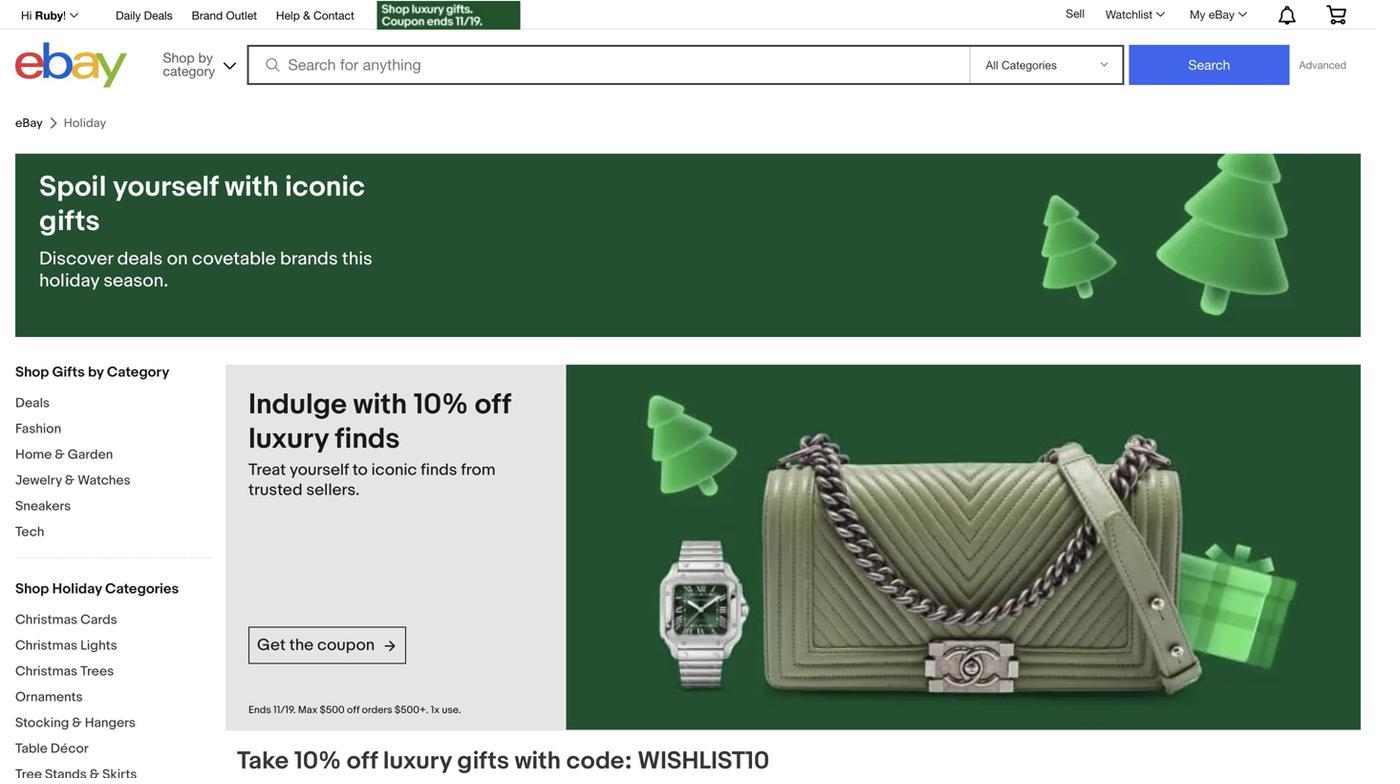Task type: vqa. For each thing, say whether or not it's contained in the screenshot.
luxury
yes



Task type: locate. For each thing, give the bounding box(es) containing it.
luxury
[[248, 422, 329, 457], [383, 747, 452, 777]]

0 horizontal spatial iconic
[[285, 170, 365, 205]]

shop left holiday in the bottom of the page
[[15, 581, 49, 598]]

with
[[225, 170, 279, 205], [353, 388, 407, 422], [515, 747, 561, 777]]

shop gifts by category
[[15, 364, 169, 381]]

1 horizontal spatial finds
[[421, 461, 457, 481]]

deals right daily
[[144, 9, 173, 22]]

hangers
[[85, 716, 136, 732]]

1 horizontal spatial iconic
[[371, 461, 417, 481]]

1 vertical spatial by
[[88, 364, 104, 381]]

by down brand
[[198, 50, 213, 65]]

table décor link
[[15, 742, 211, 760]]

fashion link
[[15, 421, 211, 440]]

home & garden link
[[15, 447, 211, 465]]

shop inside shop by category
[[163, 50, 195, 65]]

0 vertical spatial shop
[[163, 50, 195, 65]]

stocking
[[15, 716, 69, 732]]

hi
[[21, 9, 32, 22]]

deals
[[144, 9, 173, 22], [15, 396, 50, 412]]

1 horizontal spatial gifts
[[457, 747, 509, 777]]

0 horizontal spatial 10%
[[294, 747, 341, 777]]

by
[[198, 50, 213, 65], [88, 364, 104, 381]]

2 vertical spatial off
[[347, 747, 378, 777]]

1 vertical spatial deals
[[15, 396, 50, 412]]

discover
[[39, 248, 113, 270]]

1 christmas from the top
[[15, 613, 77, 629]]

& right jewelry
[[65, 473, 75, 489]]

0 vertical spatial yourself
[[113, 170, 218, 205]]

none submit inside shop by category banner
[[1129, 45, 1290, 85]]

off up 'from'
[[475, 388, 511, 422]]

0 vertical spatial finds
[[335, 422, 400, 457]]

& up décor
[[72, 716, 82, 732]]

0 vertical spatial by
[[198, 50, 213, 65]]

yourself left "to"
[[290, 461, 349, 481]]

gifts up discover
[[39, 205, 100, 239]]

luxury inside indulge with 10% off luxury finds treat yourself to iconic finds from trusted sellers.
[[248, 422, 329, 457]]

0 vertical spatial off
[[475, 388, 511, 422]]

get the coupon link
[[248, 627, 406, 665]]

gifts for 10%
[[457, 747, 509, 777]]

0 horizontal spatial luxury
[[248, 422, 329, 457]]

&
[[303, 9, 310, 22], [55, 447, 65, 464], [65, 473, 75, 489], [72, 716, 82, 732]]

finds up "to"
[[335, 422, 400, 457]]

0 horizontal spatial deals
[[15, 396, 50, 412]]

sell
[[1066, 7, 1085, 20]]

brand outlet link
[[192, 6, 257, 27]]

shop for shop gifts by category
[[15, 364, 49, 381]]

contact
[[314, 9, 354, 22]]

take
[[237, 747, 289, 777]]

jewelry
[[15, 473, 62, 489]]

1 vertical spatial with
[[353, 388, 407, 422]]

ebay right my
[[1209, 8, 1235, 21]]

1 vertical spatial christmas
[[15, 638, 77, 655]]

0 vertical spatial christmas
[[15, 613, 77, 629]]

sell link
[[1057, 7, 1093, 20]]

gifts down use.
[[457, 747, 509, 777]]

10% up 'from'
[[414, 388, 468, 422]]

get the coupon image
[[377, 1, 521, 30]]

indulge with 10% off luxury finds treat yourself to iconic finds from trusted sellers.
[[248, 388, 511, 501]]

luxury down $500+.
[[383, 747, 452, 777]]

0 vertical spatial gifts
[[39, 205, 100, 239]]

shop
[[163, 50, 195, 65], [15, 364, 49, 381], [15, 581, 49, 598]]

this
[[342, 248, 373, 270]]

1 horizontal spatial with
[[353, 388, 407, 422]]

2 vertical spatial christmas
[[15, 664, 77, 680]]

2 vertical spatial with
[[515, 747, 561, 777]]

off down ends 11/19. max $500 off orders $500+. 1x use.
[[347, 747, 378, 777]]

gifts
[[39, 205, 100, 239], [457, 747, 509, 777]]

10%
[[414, 388, 468, 422], [294, 747, 341, 777]]

to
[[353, 461, 368, 481]]

deals fashion home & garden jewelry & watches sneakers tech
[[15, 396, 130, 541]]

1 vertical spatial luxury
[[383, 747, 452, 777]]

with inside indulge with 10% off luxury finds treat yourself to iconic finds from trusted sellers.
[[353, 388, 407, 422]]

covetable
[[192, 248, 276, 270]]

1 vertical spatial shop
[[15, 364, 49, 381]]

0 vertical spatial 10%
[[414, 388, 468, 422]]

wishlist10
[[638, 747, 770, 777]]

off
[[475, 388, 511, 422], [347, 705, 360, 717], [347, 747, 378, 777]]

categories
[[105, 581, 179, 598]]

treat
[[248, 461, 286, 481]]

10% down "max"
[[294, 747, 341, 777]]

1 horizontal spatial by
[[198, 50, 213, 65]]

christmas
[[15, 613, 77, 629], [15, 638, 77, 655], [15, 664, 77, 680]]

1 vertical spatial gifts
[[457, 747, 509, 777]]

2 vertical spatial shop
[[15, 581, 49, 598]]

yourself up on
[[113, 170, 218, 205]]

1 horizontal spatial ebay
[[1209, 8, 1235, 21]]

on
[[167, 248, 188, 270]]

gifts for yourself
[[39, 205, 100, 239]]

$500+.
[[395, 705, 429, 717]]

1 vertical spatial iconic
[[371, 461, 417, 481]]

1 horizontal spatial 10%
[[414, 388, 468, 422]]

$500
[[320, 705, 345, 717]]

gifts
[[52, 364, 85, 381]]

lights
[[80, 638, 117, 655]]

with left code:
[[515, 747, 561, 777]]

iconic up brands
[[285, 170, 365, 205]]

1 vertical spatial off
[[347, 705, 360, 717]]

1 vertical spatial ebay
[[15, 116, 43, 131]]

shop holiday categories
[[15, 581, 179, 598]]

help & contact
[[276, 9, 354, 22]]

finds
[[335, 422, 400, 457], [421, 461, 457, 481]]

0 horizontal spatial yourself
[[113, 170, 218, 205]]

& inside 'account' navigation
[[303, 9, 310, 22]]

advanced link
[[1290, 46, 1356, 84]]

0 horizontal spatial with
[[225, 170, 279, 205]]

by right the gifts
[[88, 364, 104, 381]]

gifts inside the indulge with 10% off luxury finds main content
[[457, 747, 509, 777]]

holiday
[[52, 581, 102, 598]]

luxury up treat
[[248, 422, 329, 457]]

hi ruby !
[[21, 9, 66, 22]]

iconic right "to"
[[371, 461, 417, 481]]

0 vertical spatial luxury
[[248, 422, 329, 457]]

None submit
[[1129, 45, 1290, 85]]

orders
[[362, 705, 392, 717]]

1 horizontal spatial yourself
[[290, 461, 349, 481]]

11/19.
[[273, 705, 296, 717]]

off right the $500
[[347, 705, 360, 717]]

0 horizontal spatial ebay
[[15, 116, 43, 131]]

with up covetable
[[225, 170, 279, 205]]

deals up fashion
[[15, 396, 50, 412]]

christmas lights link
[[15, 638, 211, 657]]

1 vertical spatial yourself
[[290, 461, 349, 481]]

1 vertical spatial finds
[[421, 461, 457, 481]]

table
[[15, 742, 48, 758]]

my ebay link
[[1179, 3, 1256, 26]]

1 horizontal spatial deals
[[144, 9, 173, 22]]

garden
[[68, 447, 113, 464]]

ruby
[[35, 9, 63, 22]]

sneakers
[[15, 499, 71, 515]]

0 vertical spatial iconic
[[285, 170, 365, 205]]

0 horizontal spatial by
[[88, 364, 104, 381]]

brand
[[192, 9, 223, 22]]

1 vertical spatial 10%
[[294, 747, 341, 777]]

shop for shop by category
[[163, 50, 195, 65]]

0 vertical spatial deals
[[144, 9, 173, 22]]

ebay up "spoil"
[[15, 116, 43, 131]]

0 vertical spatial with
[[225, 170, 279, 205]]

ebay
[[1209, 8, 1235, 21], [15, 116, 43, 131]]

& right "help"
[[303, 9, 310, 22]]

0 vertical spatial ebay
[[1209, 8, 1235, 21]]

watches
[[78, 473, 130, 489]]

0 horizontal spatial gifts
[[39, 205, 100, 239]]

yourself inside spoil yourself with iconic gifts discover deals on covetable brands this holiday season.
[[113, 170, 218, 205]]

finds left 'from'
[[421, 461, 457, 481]]

with up "to"
[[353, 388, 407, 422]]

shop down brand
[[163, 50, 195, 65]]

my
[[1190, 8, 1206, 21]]

shop by category button
[[154, 43, 240, 84]]

shop left the gifts
[[15, 364, 49, 381]]

iconic
[[285, 170, 365, 205], [371, 461, 417, 481]]

yourself
[[113, 170, 218, 205], [290, 461, 349, 481]]

gifts inside spoil yourself with iconic gifts discover deals on covetable brands this holiday season.
[[39, 205, 100, 239]]



Task type: describe. For each thing, give the bounding box(es) containing it.
yourself inside indulge with 10% off luxury finds treat yourself to iconic finds from trusted sellers.
[[290, 461, 349, 481]]

by inside shop by category
[[198, 50, 213, 65]]

3 christmas from the top
[[15, 664, 77, 680]]

ebay link
[[15, 116, 43, 131]]

the
[[289, 636, 314, 656]]

spoil
[[39, 170, 106, 205]]

deals
[[117, 248, 163, 270]]

shop by category
[[163, 50, 215, 79]]

jewelry & watches link
[[15, 473, 211, 491]]

iconic inside indulge with 10% off luxury finds treat yourself to iconic finds from trusted sellers.
[[371, 461, 417, 481]]

& right the home
[[55, 447, 65, 464]]

shop by category banner
[[11, 0, 1361, 93]]

& inside christmas cards christmas lights christmas trees ornaments stocking & hangers table décor
[[72, 716, 82, 732]]

stocking & hangers link
[[15, 716, 211, 734]]

sellers.
[[306, 481, 360, 501]]

ornaments
[[15, 690, 83, 706]]

ends
[[248, 705, 271, 717]]

Search for anything text field
[[250, 47, 966, 83]]

my ebay
[[1190, 8, 1235, 21]]

indulge
[[248, 388, 347, 422]]

account navigation
[[11, 0, 1361, 32]]

1 horizontal spatial luxury
[[383, 747, 452, 777]]

sneakers link
[[15, 499, 211, 517]]

iconic inside spoil yourself with iconic gifts discover deals on covetable brands this holiday season.
[[285, 170, 365, 205]]

2 horizontal spatial with
[[515, 747, 561, 777]]

fashion
[[15, 421, 61, 438]]

shop for shop holiday categories
[[15, 581, 49, 598]]

daily deals
[[116, 9, 173, 22]]

season.
[[103, 270, 168, 292]]

tech link
[[15, 525, 211, 543]]

watchlist
[[1106, 8, 1153, 21]]

watchlist link
[[1095, 3, 1174, 26]]

daily deals link
[[116, 6, 173, 27]]

trusted
[[248, 481, 303, 501]]

!
[[63, 9, 66, 22]]

help
[[276, 9, 300, 22]]

home
[[15, 447, 52, 464]]

off inside indulge with 10% off luxury finds treat yourself to iconic finds from trusted sellers.
[[475, 388, 511, 422]]

outlet
[[226, 9, 257, 22]]

tech
[[15, 525, 44, 541]]

category
[[163, 63, 215, 79]]

deals inside 'account' navigation
[[144, 9, 173, 22]]

with inside spoil yourself with iconic gifts discover deals on covetable brands this holiday season.
[[225, 170, 279, 205]]

code:
[[566, 747, 632, 777]]

advanced
[[1299, 59, 1347, 71]]

0 horizontal spatial finds
[[335, 422, 400, 457]]

indulge with 10% off luxury finds main content
[[226, 365, 1361, 779]]

holiday
[[39, 270, 99, 292]]

use.
[[442, 705, 461, 717]]

brand outlet
[[192, 9, 257, 22]]

daily
[[116, 9, 141, 22]]

take 10% off luxury gifts with code: wishlist10
[[237, 747, 770, 777]]

cards
[[80, 613, 117, 629]]

ebay inside 'account' navigation
[[1209, 8, 1235, 21]]

10% inside indulge with 10% off luxury finds treat yourself to iconic finds from trusted sellers.
[[414, 388, 468, 422]]

your shopping cart image
[[1326, 5, 1348, 24]]

deals inside deals fashion home & garden jewelry & watches sneakers tech
[[15, 396, 50, 412]]

2 christmas from the top
[[15, 638, 77, 655]]

max
[[298, 705, 318, 717]]

décor
[[51, 742, 89, 758]]

from
[[461, 461, 496, 481]]

coupon
[[317, 636, 375, 656]]

spoil yourself with iconic gifts discover deals on covetable brands this holiday season.
[[39, 170, 373, 292]]

christmas cards link
[[15, 613, 211, 631]]

help & contact link
[[276, 6, 354, 27]]

get
[[257, 636, 286, 656]]

category
[[107, 364, 169, 381]]

trees
[[80, 664, 114, 680]]

deals link
[[15, 396, 211, 414]]

brands
[[280, 248, 338, 270]]

1x
[[431, 705, 440, 717]]

christmas trees link
[[15, 664, 211, 682]]

ornaments link
[[15, 690, 211, 708]]

get the coupon
[[257, 636, 375, 656]]

ends 11/19. max $500 off orders $500+. 1x use.
[[248, 705, 461, 717]]

christmas cards christmas lights christmas trees ornaments stocking & hangers table décor
[[15, 613, 136, 758]]



